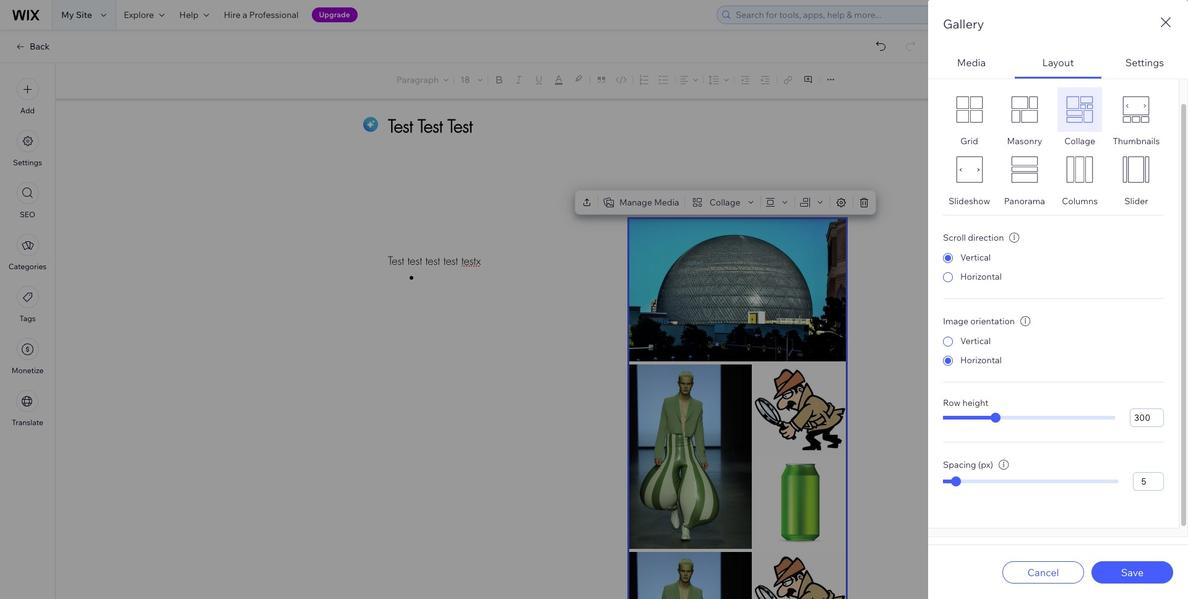Task type: describe. For each thing, give the bounding box(es) containing it.
direction
[[968, 232, 1005, 243]]

notes
[[1137, 75, 1161, 86]]

list box inside layout "tab panel"
[[944, 87, 1165, 207]]

gallery
[[983, 69, 1011, 80]]

tags button
[[16, 286, 39, 323]]

columns
[[1063, 196, 1098, 207]]

back
[[30, 41, 50, 52]]

scroll direction
[[944, 232, 1005, 243]]

settings inside button
[[1126, 56, 1165, 68]]

choose a gallery layout
[[944, 69, 1037, 80]]

a for gallery
[[977, 69, 981, 80]]

orientation
[[971, 316, 1015, 327]]

masonry
[[1008, 136, 1043, 147]]

test
[[388, 254, 404, 268]]

back button
[[15, 41, 50, 52]]

thumbnails
[[1113, 136, 1160, 147]]

cancel
[[1028, 566, 1060, 579]]

0 horizontal spatial settings button
[[13, 130, 42, 167]]

paragraph button
[[394, 71, 451, 89]]

image
[[944, 316, 969, 327]]

add
[[20, 106, 35, 115]]

upgrade button
[[312, 7, 358, 22]]

layout
[[1012, 69, 1037, 80]]

manage media button
[[601, 194, 682, 211]]

save button
[[1092, 561, 1174, 584]]

paragraph
[[397, 74, 439, 85]]

layout
[[1043, 56, 1074, 68]]

vertical for orientation
[[961, 336, 991, 347]]

gallery
[[944, 16, 985, 32]]

upgrade
[[319, 10, 350, 19]]

notes button
[[1115, 72, 1165, 89]]

vertical for direction
[[961, 252, 991, 263]]

1 test from the left
[[408, 254, 422, 268]]

seo
[[20, 210, 35, 219]]

row
[[944, 397, 961, 409]]

3 test from the left
[[444, 254, 458, 268]]

media inside media button
[[958, 56, 986, 68]]

height
[[963, 397, 989, 409]]

explore
[[124, 9, 154, 20]]

media button
[[929, 48, 1015, 79]]

seo button
[[16, 182, 39, 219]]

site
[[76, 9, 92, 20]]

option group for direction
[[944, 245, 1165, 284]]

collage button
[[688, 194, 758, 211]]

slider
[[1125, 196, 1149, 207]]

Add a Catchy Title text field
[[388, 115, 833, 137]]

hire a professional link
[[217, 0, 306, 30]]

spacing (px)
[[944, 459, 994, 471]]

cancel button
[[1003, 561, 1085, 584]]

a for professional
[[243, 9, 247, 20]]

professional
[[249, 9, 299, 20]]

tab list containing media
[[929, 48, 1189, 537]]

media inside manage media 'button'
[[655, 197, 680, 208]]

choose
[[944, 69, 975, 80]]

manage
[[620, 197, 653, 208]]

translate button
[[12, 390, 43, 427]]



Task type: vqa. For each thing, say whether or not it's contained in the screenshot.
row
yes



Task type: locate. For each thing, give the bounding box(es) containing it.
testx
[[462, 254, 481, 268]]

a right hire
[[243, 9, 247, 20]]

media up "choose"
[[958, 56, 986, 68]]

media right manage
[[655, 197, 680, 208]]

row height
[[944, 397, 989, 409]]

scroll
[[944, 232, 967, 243]]

manage media
[[620, 197, 680, 208]]

2 vertical from the top
[[961, 336, 991, 347]]

0 horizontal spatial a
[[243, 9, 247, 20]]

1 horizontal spatial settings button
[[1102, 48, 1189, 79]]

vertical
[[961, 252, 991, 263], [961, 336, 991, 347]]

Search for tools, apps, help & more... field
[[732, 6, 1018, 24]]

list box containing grid
[[944, 87, 1165, 207]]

tab list
[[929, 48, 1189, 537]]

panorama
[[1005, 196, 1046, 207]]

my site
[[61, 9, 92, 20]]

option group for orientation
[[944, 329, 1165, 367]]

1 vertical spatial settings
[[13, 158, 42, 167]]

grid
[[961, 136, 979, 147]]

1 option group from the top
[[944, 245, 1165, 284]]

None range field
[[944, 416, 1116, 420], [944, 480, 1119, 484], [944, 416, 1116, 420], [944, 480, 1119, 484]]

horizontal for direction
[[961, 271, 1002, 282]]

menu containing add
[[0, 71, 55, 435]]

translate
[[12, 418, 43, 427]]

layout button
[[1015, 48, 1102, 79]]

vertical down scroll direction
[[961, 252, 991, 263]]

horizontal for orientation
[[961, 355, 1002, 366]]

0 vertical spatial vertical
[[961, 252, 991, 263]]

0 horizontal spatial collage
[[710, 197, 741, 208]]

slideshow
[[949, 196, 991, 207]]

a inside "tab panel"
[[977, 69, 981, 80]]

add button
[[16, 78, 39, 115]]

layout tab panel
[[929, 69, 1189, 537]]

settings up seo button
[[13, 158, 42, 167]]

2 option group from the top
[[944, 329, 1165, 367]]

monetize button
[[12, 338, 44, 375]]

media
[[958, 56, 986, 68], [655, 197, 680, 208]]

horizontal down image orientation
[[961, 355, 1002, 366]]

2 horizontal spatial test
[[444, 254, 458, 268]]

settings
[[1126, 56, 1165, 68], [13, 158, 42, 167]]

0 horizontal spatial test
[[408, 254, 422, 268]]

1 horizontal spatial test
[[426, 254, 440, 268]]

vertical down image orientation
[[961, 336, 991, 347]]

0 vertical spatial collage
[[1065, 136, 1096, 147]]

1 vertical spatial option group
[[944, 329, 1165, 367]]

1 vertical spatial media
[[655, 197, 680, 208]]

save
[[1122, 566, 1144, 579]]

menu
[[0, 71, 55, 435]]

1 vertical spatial settings button
[[13, 130, 42, 167]]

my
[[61, 9, 74, 20]]

collage inside layout "tab panel"
[[1065, 136, 1096, 147]]

1 vertical from the top
[[961, 252, 991, 263]]

tags
[[19, 314, 36, 323]]

0 vertical spatial option group
[[944, 245, 1165, 284]]

1 horizontal spatial media
[[958, 56, 986, 68]]

0 vertical spatial settings
[[1126, 56, 1165, 68]]

1 horizontal from the top
[[961, 271, 1002, 282]]

settings inside menu
[[13, 158, 42, 167]]

1 horizontal spatial collage
[[1065, 136, 1096, 147]]

1 vertical spatial vertical
[[961, 336, 991, 347]]

hire
[[224, 9, 241, 20]]

categories button
[[9, 234, 47, 271]]

1 horizontal spatial settings
[[1126, 56, 1165, 68]]

a left 'gallery'
[[977, 69, 981, 80]]

2 test from the left
[[426, 254, 440, 268]]

settings button inside 'tab list'
[[1102, 48, 1189, 79]]

1 vertical spatial horizontal
[[961, 355, 1002, 366]]

collage inside button
[[710, 197, 741, 208]]

0 vertical spatial media
[[958, 56, 986, 68]]

spacing
[[944, 459, 977, 471]]

0 vertical spatial a
[[243, 9, 247, 20]]

0 vertical spatial horizontal
[[961, 271, 1002, 282]]

monetize
[[12, 366, 44, 375]]

collage
[[1065, 136, 1096, 147], [710, 197, 741, 208]]

help
[[179, 9, 199, 20]]

settings up the notes
[[1126, 56, 1165, 68]]

help button
[[172, 0, 217, 30]]

image orientation
[[944, 316, 1015, 327]]

list box
[[944, 87, 1165, 207]]

a
[[243, 9, 247, 20], [977, 69, 981, 80]]

(px)
[[979, 459, 994, 471]]

test test test test testx
[[388, 254, 481, 268]]

test
[[408, 254, 422, 268], [426, 254, 440, 268], [444, 254, 458, 268]]

0 horizontal spatial media
[[655, 197, 680, 208]]

0 horizontal spatial settings
[[13, 158, 42, 167]]

1 horizontal spatial a
[[977, 69, 981, 80]]

option group
[[944, 245, 1165, 284], [944, 329, 1165, 367]]

0 vertical spatial settings button
[[1102, 48, 1189, 79]]

None number field
[[1131, 409, 1165, 427], [1134, 472, 1165, 491], [1131, 409, 1165, 427], [1134, 472, 1165, 491]]

1 vertical spatial collage
[[710, 197, 741, 208]]

1 vertical spatial a
[[977, 69, 981, 80]]

2 horizontal from the top
[[961, 355, 1002, 366]]

horizontal
[[961, 271, 1002, 282], [961, 355, 1002, 366]]

settings button
[[1102, 48, 1189, 79], [13, 130, 42, 167]]

hire a professional
[[224, 9, 299, 20]]

categories
[[9, 262, 47, 271]]

horizontal down the direction
[[961, 271, 1002, 282]]



